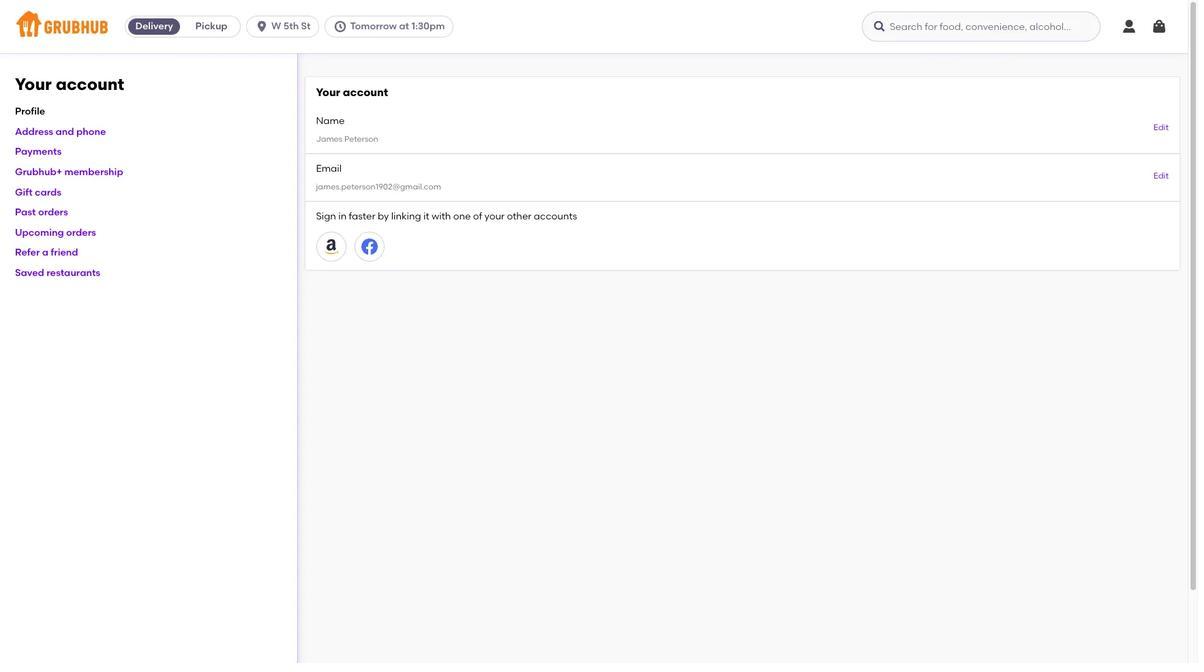 Task type: vqa. For each thing, say whether or not it's contained in the screenshot.
Past orders's orders
yes



Task type: locate. For each thing, give the bounding box(es) containing it.
w 5th st
[[272, 20, 311, 32]]

1 horizontal spatial account
[[343, 86, 388, 99]]

1 horizontal spatial your
[[316, 86, 340, 99]]

friend
[[51, 247, 78, 259]]

faster
[[349, 211, 376, 222]]

1 vertical spatial edit button
[[1154, 170, 1169, 182]]

orders up friend
[[66, 227, 96, 239]]

1 edit from the top
[[1154, 123, 1169, 133]]

refer
[[15, 247, 40, 259]]

saved
[[15, 267, 44, 279]]

login with amazon image
[[323, 239, 339, 255]]

w
[[272, 20, 281, 32]]

account up phone
[[56, 74, 124, 94]]

your account up and
[[15, 74, 124, 94]]

edit for email
[[1154, 171, 1169, 181]]

pickup button
[[183, 16, 240, 38]]

grubhub+ membership link
[[15, 166, 123, 178]]

2 edit button from the top
[[1154, 170, 1169, 182]]

cards
[[35, 187, 62, 198]]

payments link
[[15, 146, 62, 158]]

address and phone link
[[15, 126, 106, 138]]

account up name
[[343, 86, 388, 99]]

grubhub+
[[15, 166, 62, 178]]

1 edit button from the top
[[1154, 122, 1169, 134]]

0 vertical spatial orders
[[38, 207, 68, 218]]

your account up name
[[316, 86, 388, 99]]

edit
[[1154, 123, 1169, 133], [1154, 171, 1169, 181]]

sign
[[316, 211, 336, 222]]

past orders
[[15, 207, 68, 218]]

account inside 'form'
[[343, 86, 388, 99]]

of
[[473, 211, 482, 222]]

email
[[316, 163, 342, 174]]

gift
[[15, 187, 33, 198]]

your up profile link
[[15, 74, 52, 94]]

your up name
[[316, 86, 340, 99]]

orders
[[38, 207, 68, 218], [66, 227, 96, 239]]

svg image
[[1121, 18, 1138, 35], [1151, 18, 1168, 35], [334, 20, 347, 33], [873, 20, 887, 33]]

sign in faster by linking it with one of your other accounts
[[316, 211, 577, 222]]

your account
[[15, 74, 124, 94], [316, 86, 388, 99]]

0 vertical spatial edit button
[[1154, 122, 1169, 134]]

1 vertical spatial orders
[[66, 227, 96, 239]]

0 horizontal spatial your
[[15, 74, 52, 94]]

restaurants
[[47, 267, 100, 279]]

your
[[15, 74, 52, 94], [316, 86, 340, 99]]

0 horizontal spatial account
[[56, 74, 124, 94]]

account
[[56, 74, 124, 94], [343, 86, 388, 99]]

accounts
[[534, 211, 577, 222]]

2 edit from the top
[[1154, 171, 1169, 181]]

svg image
[[255, 20, 269, 33]]

0 vertical spatial edit
[[1154, 123, 1169, 133]]

edit button
[[1154, 122, 1169, 134], [1154, 170, 1169, 182]]

other
[[507, 211, 532, 222]]

orders up upcoming orders
[[38, 207, 68, 218]]

james peterson
[[316, 134, 378, 144]]

and
[[56, 126, 74, 138]]

membership
[[64, 166, 123, 178]]

1 horizontal spatial your account
[[316, 86, 388, 99]]

past
[[15, 207, 36, 218]]

1 vertical spatial edit
[[1154, 171, 1169, 181]]



Task type: describe. For each thing, give the bounding box(es) containing it.
login with facebook image
[[361, 239, 378, 255]]

refer a friend link
[[15, 247, 78, 259]]

a
[[42, 247, 48, 259]]

main navigation navigation
[[0, 0, 1188, 53]]

gift cards link
[[15, 187, 62, 198]]

peterson
[[344, 134, 378, 144]]

one
[[453, 211, 471, 222]]

linking
[[391, 211, 421, 222]]

gift cards
[[15, 187, 62, 198]]

refer a friend
[[15, 247, 78, 259]]

at
[[399, 20, 409, 32]]

profile link
[[15, 106, 45, 117]]

your account inside your account 'form'
[[316, 86, 388, 99]]

grubhub+ membership
[[15, 166, 123, 178]]

address
[[15, 126, 53, 138]]

name
[[316, 115, 345, 127]]

upcoming
[[15, 227, 64, 239]]

your account form
[[305, 77, 1180, 270]]

delivery button
[[126, 16, 183, 38]]

orders for past orders
[[38, 207, 68, 218]]

upcoming orders link
[[15, 227, 96, 239]]

svg image inside tomorrow at 1:30pm button
[[334, 20, 347, 33]]

phone
[[76, 126, 106, 138]]

orders for upcoming orders
[[66, 227, 96, 239]]

james
[[316, 134, 342, 144]]

saved restaurants link
[[15, 267, 100, 279]]

with
[[432, 211, 451, 222]]

tomorrow at 1:30pm
[[350, 20, 445, 32]]

1:30pm
[[412, 20, 445, 32]]

by
[[378, 211, 389, 222]]

delivery
[[135, 20, 173, 32]]

address and phone
[[15, 126, 106, 138]]

w 5th st button
[[246, 16, 325, 38]]

james.peterson1902@gmail.com
[[316, 182, 441, 192]]

your
[[485, 211, 505, 222]]

edit for name
[[1154, 123, 1169, 133]]

it
[[423, 211, 429, 222]]

profile
[[15, 106, 45, 117]]

Search for food, convenience, alcohol... search field
[[862, 12, 1101, 42]]

edit button for email
[[1154, 170, 1169, 182]]

tomorrow
[[350, 20, 397, 32]]

0 horizontal spatial your account
[[15, 74, 124, 94]]

past orders link
[[15, 207, 68, 218]]

pickup
[[195, 20, 228, 32]]

your inside your account 'form'
[[316, 86, 340, 99]]

5th
[[284, 20, 299, 32]]

payments
[[15, 146, 62, 158]]

saved restaurants
[[15, 267, 100, 279]]

tomorrow at 1:30pm button
[[325, 16, 459, 38]]

upcoming orders
[[15, 227, 96, 239]]

in
[[338, 211, 347, 222]]

st
[[301, 20, 311, 32]]

edit button for name
[[1154, 122, 1169, 134]]



